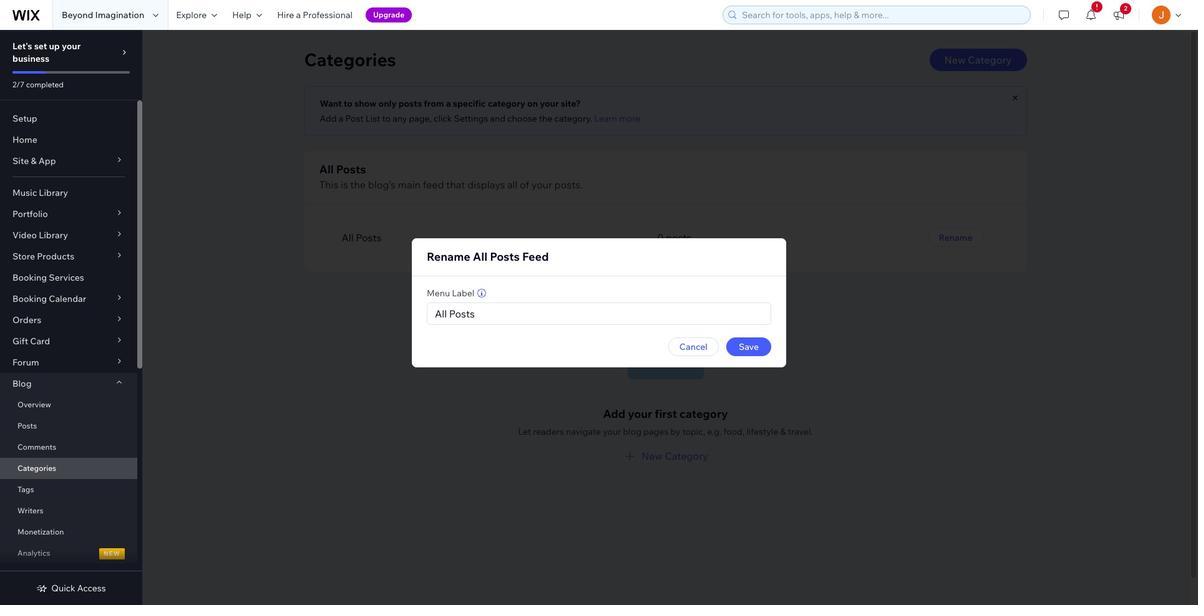 Task type: vqa. For each thing, say whether or not it's contained in the screenshot.
by
yes



Task type: describe. For each thing, give the bounding box(es) containing it.
the inside want to show only posts from a specific category on your site? add a post list to any page, click settings and choose the category. learn more
[[539, 113, 553, 124]]

card
[[30, 336, 50, 347]]

analytics
[[17, 549, 50, 558]]

store products
[[12, 251, 74, 262]]

music
[[12, 187, 37, 198]]

video library button
[[0, 225, 137, 246]]

home
[[12, 134, 37, 145]]

app
[[39, 155, 56, 167]]

groups link
[[0, 564, 137, 585]]

set
[[34, 41, 47, 52]]

comments link
[[0, 437, 137, 458]]

calendar
[[49, 293, 86, 305]]

posts inside all posts this is the blog's main feed that displays all of your posts.
[[336, 162, 366, 177]]

new
[[104, 550, 120, 558]]

quick access
[[51, 583, 106, 594]]

gift
[[12, 336, 28, 347]]

Menu Label field
[[431, 303, 767, 324]]

booking for booking services
[[12, 272, 47, 283]]

booking calendar
[[12, 293, 86, 305]]

quick
[[51, 583, 75, 594]]

comments
[[17, 442, 56, 452]]

choose
[[507, 113, 537, 124]]

let's set up your business
[[12, 41, 81, 64]]

portfolio
[[12, 208, 48, 220]]

your up blog
[[628, 407, 652, 421]]

category inside add your first category let readers navigate your blog pages by topic, e.g. food, lifestyle & travel.
[[680, 407, 728, 421]]

forum button
[[0, 352, 137, 373]]

the inside all posts this is the blog's main feed that displays all of your posts.
[[350, 178, 366, 191]]

gift card button
[[0, 331, 137, 352]]

readers
[[533, 426, 564, 438]]

add your first category let readers navigate your blog pages by topic, e.g. food, lifestyle & travel.
[[518, 407, 813, 438]]

writers
[[17, 506, 43, 516]]

orders
[[12, 315, 41, 326]]

access
[[77, 583, 106, 594]]

2 horizontal spatial a
[[446, 98, 451, 109]]

completed
[[26, 80, 64, 89]]

1 vertical spatial to
[[382, 113, 391, 124]]

feed
[[522, 249, 549, 264]]

beyond imagination
[[62, 9, 144, 21]]

displays
[[467, 178, 505, 191]]

posts down blog's
[[356, 232, 382, 244]]

let
[[518, 426, 531, 438]]

main
[[398, 178, 421, 191]]

store
[[12, 251, 35, 262]]

0 horizontal spatial new
[[642, 450, 663, 462]]

setup link
[[0, 108, 137, 129]]

want to show only posts from a specific category on your site? add a post list to any page, click settings and choose the category. learn more
[[320, 98, 641, 124]]

this
[[319, 178, 338, 191]]

navigate
[[566, 426, 601, 438]]

forum
[[12, 357, 39, 368]]

posts.
[[555, 178, 583, 191]]

on
[[527, 98, 538, 109]]

category.
[[555, 113, 592, 124]]

2 vertical spatial all
[[473, 249, 487, 264]]

categories inside 'link'
[[17, 464, 56, 473]]

list
[[366, 113, 380, 124]]

& inside popup button
[[31, 155, 37, 167]]

overview link
[[0, 394, 137, 416]]

video
[[12, 230, 37, 241]]

monetization
[[17, 527, 64, 537]]

posts link
[[0, 416, 137, 437]]

food,
[[724, 426, 745, 438]]

library for video library
[[39, 230, 68, 241]]

any
[[393, 113, 407, 124]]

1 horizontal spatial new category
[[945, 54, 1012, 66]]

portfolio button
[[0, 203, 137, 225]]

hire
[[277, 9, 294, 21]]

page,
[[409, 113, 432, 124]]

products
[[37, 251, 74, 262]]

of
[[520, 178, 529, 191]]

monetization link
[[0, 522, 137, 543]]

tags link
[[0, 479, 137, 501]]

rename for rename all posts feed
[[427, 249, 470, 264]]

post
[[345, 113, 364, 124]]

overview
[[17, 400, 51, 409]]

e.g.
[[707, 426, 722, 438]]

your inside all posts this is the blog's main feed that displays all of your posts.
[[532, 178, 552, 191]]

site
[[12, 155, 29, 167]]

all posts
[[342, 232, 382, 244]]

upgrade
[[373, 10, 405, 19]]

by
[[671, 426, 681, 438]]

store products button
[[0, 246, 137, 267]]



Task type: locate. For each thing, give the bounding box(es) containing it.
0 vertical spatial booking
[[12, 272, 47, 283]]

2
[[1124, 4, 1128, 12]]

all inside all posts this is the blog's main feed that displays all of your posts.
[[319, 162, 334, 177]]

0 horizontal spatial &
[[31, 155, 37, 167]]

sidebar element
[[0, 30, 142, 605]]

posts inside sidebar element
[[17, 421, 37, 431]]

help
[[232, 9, 252, 21]]

0 vertical spatial add
[[320, 113, 337, 124]]

categories up show
[[304, 49, 396, 71]]

0 vertical spatial rename
[[939, 232, 973, 243]]

0 vertical spatial library
[[39, 187, 68, 198]]

booking inside popup button
[[12, 293, 47, 305]]

posts left feed
[[490, 249, 520, 264]]

add inside add your first category let readers navigate your blog pages by topic, e.g. food, lifestyle & travel.
[[603, 407, 626, 421]]

1 vertical spatial new category button
[[623, 449, 708, 464]]

1 library from the top
[[39, 187, 68, 198]]

all for all posts this is the blog's main feed that displays all of your posts.
[[319, 162, 334, 177]]

0 horizontal spatial category
[[488, 98, 525, 109]]

posts up is
[[336, 162, 366, 177]]

add inside want to show only posts from a specific category on your site? add a post list to any page, click settings and choose the category. learn more
[[320, 113, 337, 124]]

0 vertical spatial new
[[945, 54, 966, 66]]

category
[[488, 98, 525, 109], [680, 407, 728, 421]]

1 horizontal spatial category
[[968, 54, 1012, 66]]

category up topic,
[[680, 407, 728, 421]]

all
[[319, 162, 334, 177], [342, 232, 354, 244], [473, 249, 487, 264]]

tags
[[17, 485, 34, 494]]

video library
[[12, 230, 68, 241]]

upgrade button
[[366, 7, 412, 22]]

explore
[[176, 9, 207, 21]]

1 horizontal spatial to
[[382, 113, 391, 124]]

orders button
[[0, 310, 137, 331]]

settings
[[454, 113, 488, 124]]

all up label
[[473, 249, 487, 264]]

0 vertical spatial &
[[31, 155, 37, 167]]

feed
[[423, 178, 444, 191]]

0 horizontal spatial categories
[[17, 464, 56, 473]]

rename
[[939, 232, 973, 243], [427, 249, 470, 264]]

1 vertical spatial all
[[342, 232, 354, 244]]

& left travel. on the right bottom of page
[[780, 426, 786, 438]]

0 horizontal spatial a
[[296, 9, 301, 21]]

your right on
[[540, 98, 559, 109]]

save button
[[726, 337, 771, 356]]

cancel
[[680, 341, 708, 352]]

hire a professional link
[[270, 0, 360, 30]]

rename for rename
[[939, 232, 973, 243]]

category inside want to show only posts from a specific category on your site? add a post list to any page, click settings and choose the category. learn more
[[488, 98, 525, 109]]

1 horizontal spatial add
[[603, 407, 626, 421]]

0 horizontal spatial new category
[[642, 450, 708, 462]]

booking for booking calendar
[[12, 293, 47, 305]]

1 horizontal spatial a
[[339, 113, 344, 124]]

writers link
[[0, 501, 137, 522]]

1 booking from the top
[[12, 272, 47, 283]]

posts inside want to show only posts from a specific category on your site? add a post list to any page, click settings and choose the category. learn more
[[399, 98, 422, 109]]

professional
[[303, 9, 353, 21]]

more
[[619, 113, 641, 124]]

topic,
[[683, 426, 705, 438]]

posts up page, at top left
[[399, 98, 422, 109]]

new
[[945, 54, 966, 66], [642, 450, 663, 462]]

1 horizontal spatial new category button
[[930, 49, 1027, 71]]

site & app button
[[0, 150, 137, 172]]

posts down overview
[[17, 421, 37, 431]]

posts
[[336, 162, 366, 177], [356, 232, 382, 244], [490, 249, 520, 264], [17, 421, 37, 431]]

the right is
[[350, 178, 366, 191]]

1 horizontal spatial category
[[680, 407, 728, 421]]

1 vertical spatial new category
[[642, 450, 708, 462]]

1 vertical spatial rename
[[427, 249, 470, 264]]

library inside video library dropdown button
[[39, 230, 68, 241]]

0 horizontal spatial to
[[344, 98, 353, 109]]

the
[[539, 113, 553, 124], [350, 178, 366, 191]]

1 vertical spatial &
[[780, 426, 786, 438]]

& right site
[[31, 155, 37, 167]]

1 horizontal spatial the
[[539, 113, 553, 124]]

lifestyle
[[747, 426, 778, 438]]

new category
[[945, 54, 1012, 66], [642, 450, 708, 462]]

your right of
[[532, 178, 552, 191]]

learn more link
[[594, 113, 641, 124]]

1 vertical spatial posts
[[666, 232, 692, 244]]

2 library from the top
[[39, 230, 68, 241]]

beyond
[[62, 9, 93, 21]]

add up blog
[[603, 407, 626, 421]]

2/7
[[12, 80, 24, 89]]

all down is
[[342, 232, 354, 244]]

first
[[655, 407, 677, 421]]

booking
[[12, 272, 47, 283], [12, 293, 47, 305]]

booking calendar button
[[0, 288, 137, 310]]

1 horizontal spatial all
[[342, 232, 354, 244]]

category
[[968, 54, 1012, 66], [665, 450, 708, 462]]

to
[[344, 98, 353, 109], [382, 113, 391, 124]]

from
[[424, 98, 444, 109]]

booking up orders
[[12, 293, 47, 305]]

hire a professional
[[277, 9, 353, 21]]

1 vertical spatial the
[[350, 178, 366, 191]]

only
[[379, 98, 397, 109]]

that
[[446, 178, 465, 191]]

1 vertical spatial category
[[680, 407, 728, 421]]

blog
[[623, 426, 642, 438]]

categories link
[[0, 458, 137, 479]]

a right from at left top
[[446, 98, 451, 109]]

0 vertical spatial a
[[296, 9, 301, 21]]

show
[[355, 98, 377, 109]]

library inside music library link
[[39, 187, 68, 198]]

posts right 0
[[666, 232, 692, 244]]

groups
[[12, 569, 43, 580]]

your right up on the left top of the page
[[62, 41, 81, 52]]

your left blog
[[603, 426, 621, 438]]

want
[[320, 98, 342, 109]]

0 horizontal spatial category
[[665, 450, 708, 462]]

0 vertical spatial all
[[319, 162, 334, 177]]

0 posts
[[657, 232, 692, 244]]

categories down comments
[[17, 464, 56, 473]]

menu
[[427, 287, 450, 299]]

booking down store
[[12, 272, 47, 283]]

all for all posts
[[342, 232, 354, 244]]

site & app
[[12, 155, 56, 167]]

0 horizontal spatial the
[[350, 178, 366, 191]]

0
[[657, 232, 664, 244]]

imagination
[[95, 9, 144, 21]]

a right hire
[[296, 9, 301, 21]]

1 vertical spatial a
[[446, 98, 451, 109]]

2 vertical spatial a
[[339, 113, 344, 124]]

0 horizontal spatial posts
[[399, 98, 422, 109]]

0 vertical spatial new category button
[[930, 49, 1027, 71]]

2 booking from the top
[[12, 293, 47, 305]]

click
[[434, 113, 452, 124]]

add down want
[[320, 113, 337, 124]]

library
[[39, 187, 68, 198], [39, 230, 68, 241]]

blog's
[[368, 178, 396, 191]]

help button
[[225, 0, 270, 30]]

site?
[[561, 98, 581, 109]]

travel.
[[788, 426, 813, 438]]

Search for tools, apps, help & more... field
[[738, 6, 1027, 24]]

0 horizontal spatial rename
[[427, 249, 470, 264]]

1 vertical spatial booking
[[12, 293, 47, 305]]

1 vertical spatial new
[[642, 450, 663, 462]]

& inside add your first category let readers navigate your blog pages by topic, e.g. food, lifestyle & travel.
[[780, 426, 786, 438]]

music library
[[12, 187, 68, 198]]

1 horizontal spatial rename
[[939, 232, 973, 243]]

setup
[[12, 113, 37, 124]]

1 horizontal spatial categories
[[304, 49, 396, 71]]

and
[[490, 113, 506, 124]]

your inside let's set up your business
[[62, 41, 81, 52]]

the right 'choose'
[[539, 113, 553, 124]]

1 vertical spatial add
[[603, 407, 626, 421]]

gift card
[[12, 336, 50, 347]]

to up post
[[344, 98, 353, 109]]

0 vertical spatial categories
[[304, 49, 396, 71]]

your inside want to show only posts from a specific category on your site? add a post list to any page, click settings and choose the category. learn more
[[540, 98, 559, 109]]

music library link
[[0, 182, 137, 203]]

2 button
[[1105, 0, 1133, 30]]

1 vertical spatial categories
[[17, 464, 56, 473]]

0 vertical spatial category
[[968, 54, 1012, 66]]

library up portfolio popup button
[[39, 187, 68, 198]]

1 horizontal spatial new
[[945, 54, 966, 66]]

save
[[739, 341, 759, 352]]

0 vertical spatial the
[[539, 113, 553, 124]]

let's
[[12, 41, 32, 52]]

0 horizontal spatial add
[[320, 113, 337, 124]]

1 horizontal spatial &
[[780, 426, 786, 438]]

a left post
[[339, 113, 344, 124]]

0 horizontal spatial new category button
[[623, 449, 708, 464]]

home link
[[0, 129, 137, 150]]

0 horizontal spatial all
[[319, 162, 334, 177]]

blog button
[[0, 373, 137, 394]]

2 horizontal spatial all
[[473, 249, 487, 264]]

0 vertical spatial posts
[[399, 98, 422, 109]]

to left any
[[382, 113, 391, 124]]

menu label
[[427, 287, 475, 299]]

rename inside "button"
[[939, 232, 973, 243]]

library up products on the top of page
[[39, 230, 68, 241]]

is
[[341, 178, 348, 191]]

1 vertical spatial library
[[39, 230, 68, 241]]

category up and
[[488, 98, 525, 109]]

0 vertical spatial new category
[[945, 54, 1012, 66]]

0 vertical spatial to
[[344, 98, 353, 109]]

quick access button
[[36, 583, 106, 594]]

cancel button
[[668, 337, 719, 356]]

library for music library
[[39, 187, 68, 198]]

rename button
[[928, 228, 984, 247]]

1 horizontal spatial posts
[[666, 232, 692, 244]]

specific
[[453, 98, 486, 109]]

1 vertical spatial category
[[665, 450, 708, 462]]

all up this on the top
[[319, 162, 334, 177]]

rename all posts feed
[[427, 249, 549, 264]]

0 vertical spatial category
[[488, 98, 525, 109]]



